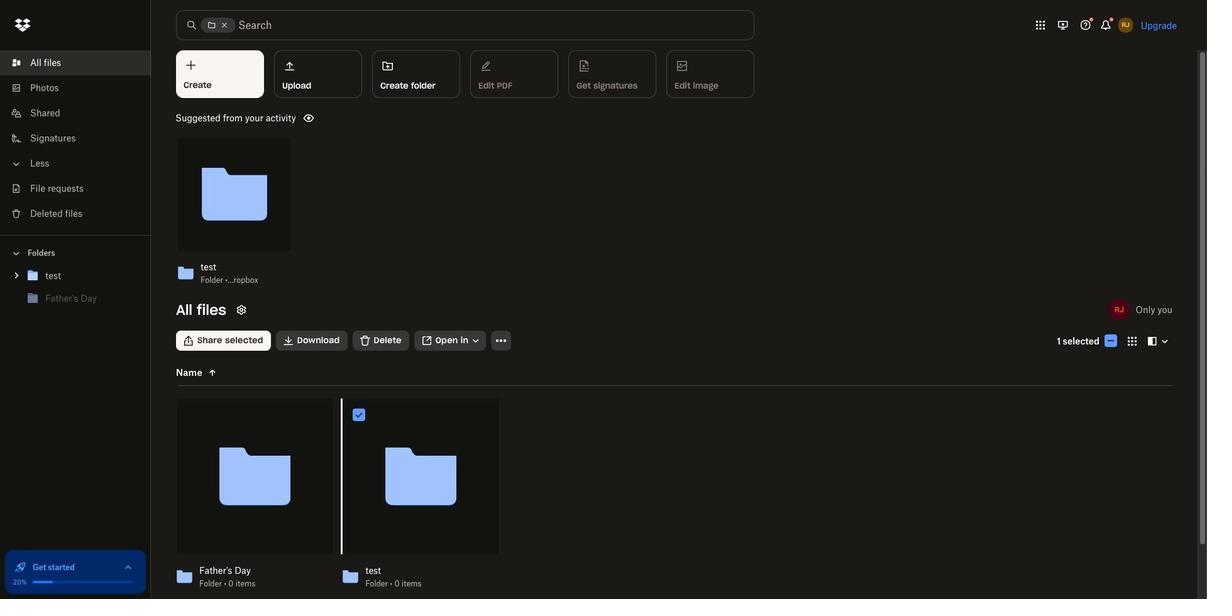Task type: describe. For each thing, give the bounding box(es) containing it.
Search in folder "Jacob Simon" text field
[[238, 18, 728, 33]]

folder settings image
[[234, 302, 249, 317]]

getting started progress progress bar
[[33, 581, 53, 584]]

folder, father's day row
[[172, 399, 333, 597]]



Task type: vqa. For each thing, say whether or not it's contained in the screenshot.
The Quota Usage icon
no



Task type: locate. For each thing, give the bounding box(es) containing it.
list
[[0, 43, 151, 235]]

group
[[0, 262, 151, 319]]

folder, test row
[[338, 399, 499, 597]]

less image
[[10, 158, 23, 170]]

list item
[[0, 50, 151, 75]]

dropbox image
[[10, 13, 35, 38]]



